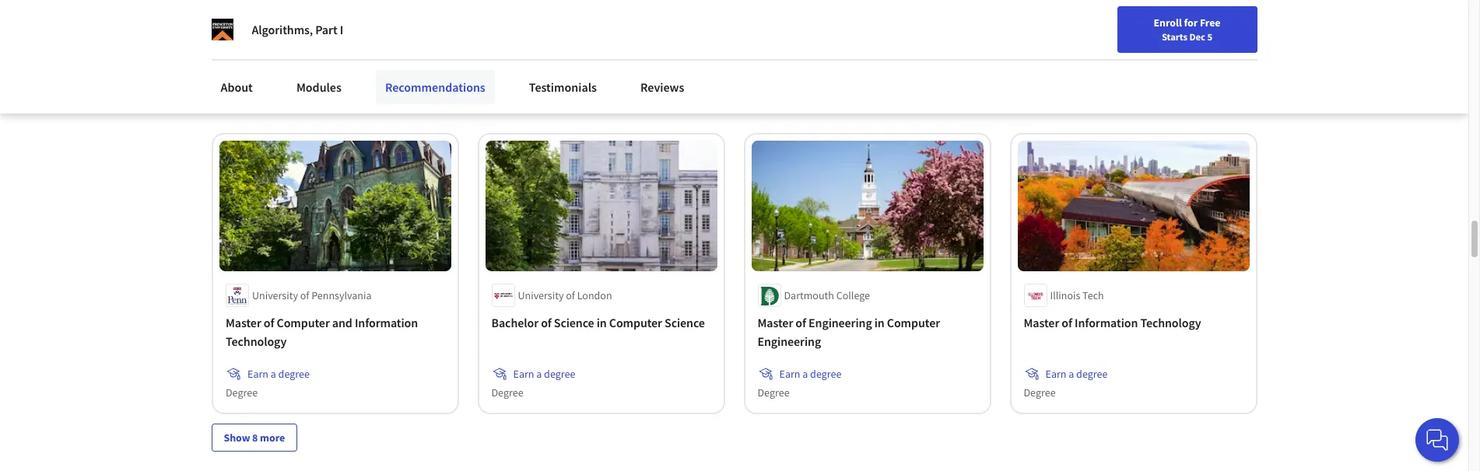 Task type: describe. For each thing, give the bounding box(es) containing it.
testimonials link
[[520, 70, 606, 104]]

shopping cart: 1 item image
[[1105, 12, 1134, 37]]

london
[[577, 288, 612, 302]]

degree for science
[[544, 367, 575, 381]]

english button
[[1142, 0, 1236, 51]]

about link
[[211, 70, 262, 104]]

earn a degree for information
[[1046, 367, 1108, 381]]

university of london
[[518, 288, 612, 302]]

master for engineering
[[758, 315, 793, 330]]

enroll for free starts dec 5
[[1154, 16, 1221, 43]]

of for computer
[[263, 315, 274, 330]]

you're
[[372, 5, 432, 33]]

in for bachelor
[[597, 315, 607, 330]]

master of engineering in computer engineering
[[758, 315, 940, 349]]

university of pennsylvania
[[252, 288, 371, 302]]

university for science
[[518, 288, 564, 302]]

recommendations link
[[376, 70, 495, 104]]

computer inside master of computer and information technology
[[276, 315, 329, 330]]

earn for bachelor of science in computer science
[[513, 367, 534, 381]]

a for information
[[1069, 367, 1074, 381]]

2 science from the left
[[665, 315, 705, 330]]

tech
[[1083, 288, 1104, 302]]

part
[[315, 22, 337, 37]]

recommendations
[[385, 79, 485, 95]]

degrees
[[328, 68, 371, 84]]

master of information technology
[[1024, 315, 1201, 330]]

dartmouth
[[784, 288, 834, 302]]

collection element
[[202, 99, 1267, 472]]

master of engineering in computer engineering link
[[758, 313, 977, 351]]

in for master
[[875, 315, 885, 330]]

master of information technology link
[[1024, 313, 1243, 332]]

enroll
[[1154, 16, 1182, 30]]

recommendation tabs tab list
[[211, 58, 1257, 98]]

college
[[836, 288, 870, 302]]

modules link
[[287, 70, 351, 104]]

of for london
[[566, 288, 575, 302]]

1 science from the left
[[554, 315, 594, 330]]

bachelor of science in computer science link
[[491, 313, 711, 332]]

computer for master
[[887, 315, 940, 330]]

reviews
[[640, 79, 684, 95]]

testimonials
[[529, 79, 597, 95]]

of for pennsylvania
[[300, 288, 309, 302]]

earn for master of computer and information technology
[[247, 367, 268, 381]]

earn for master of engineering in computer engineering
[[779, 367, 800, 381]]

degree for information
[[1076, 367, 1108, 381]]

algorithms
[[557, 5, 658, 33]]

free
[[1200, 16, 1221, 30]]

pennsylvania
[[311, 288, 371, 302]]

i
[[340, 22, 343, 37]]



Task type: vqa. For each thing, say whether or not it's contained in the screenshot.
'Design' within the Design optical systems with simple mathematical and graphical techniques. list item
no



Task type: locate. For each thing, give the bounding box(es) containing it.
university up bachelor
[[518, 288, 564, 302]]

information inside master of computer and information technology
[[354, 315, 418, 330]]

None search field
[[222, 10, 595, 41]]

illinois
[[1050, 288, 1080, 302]]

engineering down dartmouth
[[758, 334, 821, 349]]

for
[[1184, 16, 1198, 30]]

a for computer
[[270, 367, 276, 381]]

2 master from the left
[[758, 315, 793, 330]]

dartmouth college
[[784, 288, 870, 302]]

master
[[225, 315, 261, 330], [758, 315, 793, 330], [1024, 315, 1059, 330]]

dec
[[1190, 30, 1205, 43]]

show 8 more
[[224, 431, 285, 445]]

1 horizontal spatial science
[[665, 315, 705, 330]]

engineering down the college at bottom
[[809, 315, 872, 330]]

recommended for recommended
[[218, 68, 297, 84]]

1 degree from the left
[[225, 386, 257, 400]]

computer
[[276, 315, 329, 330], [609, 315, 662, 330], [887, 315, 940, 330]]

degree down master of information technology
[[1076, 367, 1108, 381]]

about
[[221, 79, 253, 95]]

of left pennsylvania
[[300, 288, 309, 302]]

2 a from the left
[[536, 367, 542, 381]]

master inside "master of engineering in computer engineering"
[[758, 315, 793, 330]]

degree for master of engineering in computer engineering
[[758, 386, 790, 400]]

2 information from the left
[[1075, 315, 1138, 330]]

earn a degree for computer
[[247, 367, 309, 381]]

0 horizontal spatial science
[[554, 315, 594, 330]]

recommended inside button
[[218, 68, 297, 84]]

earn down master of information technology
[[1046, 367, 1067, 381]]

university up master of computer and information technology
[[252, 288, 298, 302]]

2 university from the left
[[518, 288, 564, 302]]

university
[[252, 288, 298, 302], [518, 288, 564, 302]]

3 degree from the left
[[758, 386, 790, 400]]

university for computer
[[252, 288, 298, 302]]

3 a from the left
[[803, 367, 808, 381]]

3 earn from the left
[[779, 367, 800, 381]]

master down university of pennsylvania
[[225, 315, 261, 330]]

0 horizontal spatial university
[[252, 288, 298, 302]]

degree down bachelor of science in computer science
[[544, 367, 575, 381]]

degree
[[278, 367, 309, 381], [544, 367, 575, 381], [810, 367, 842, 381], [1076, 367, 1108, 381]]

1 degree from the left
[[278, 367, 309, 381]]

3 master from the left
[[1024, 315, 1059, 330]]

reviews link
[[631, 70, 694, 104]]

information down tech
[[1075, 315, 1138, 330]]

princeton university image
[[211, 19, 233, 40]]

1 earn a degree from the left
[[247, 367, 309, 381]]

earn a degree for engineering
[[779, 367, 842, 381]]

technology inside master of computer and information technology
[[225, 334, 286, 349]]

2 horizontal spatial computer
[[887, 315, 940, 330]]

algorithms, part i
[[252, 22, 343, 37]]

degree for computer
[[278, 367, 309, 381]]

degree down master of computer and information technology
[[278, 367, 309, 381]]

1 vertical spatial engineering
[[758, 334, 821, 349]]

0 horizontal spatial technology
[[225, 334, 286, 349]]

2 earn from the left
[[513, 367, 534, 381]]

if
[[356, 5, 368, 33]]

4 degree from the left
[[1024, 386, 1056, 400]]

of inside master of computer and information technology
[[263, 315, 274, 330]]

1 information from the left
[[354, 315, 418, 330]]

show 8 more button
[[211, 424, 297, 452]]

a down master of information technology
[[1069, 367, 1074, 381]]

show notifications image
[[1258, 19, 1277, 38]]

information right the and
[[354, 315, 418, 330]]

recommended for recommended if you're interested in algorithms
[[211, 5, 351, 33]]

earn a degree down bachelor
[[513, 367, 575, 381]]

engineering
[[809, 315, 872, 330], [758, 334, 821, 349]]

chat with us image
[[1425, 428, 1450, 453]]

computer for bachelor
[[609, 315, 662, 330]]

4 a from the left
[[1069, 367, 1074, 381]]

recommended if you're interested in algorithms
[[211, 5, 658, 33]]

2 degree from the left
[[544, 367, 575, 381]]

earn a degree
[[247, 367, 309, 381], [513, 367, 575, 381], [779, 367, 842, 381], [1046, 367, 1108, 381]]

master down dartmouth
[[758, 315, 793, 330]]

master for technology
[[225, 315, 261, 330]]

degree for master of information technology
[[1024, 386, 1056, 400]]

1 horizontal spatial master
[[758, 315, 793, 330]]

a down "master of engineering in computer engineering"
[[803, 367, 808, 381]]

in inside "master of engineering in computer engineering"
[[875, 315, 885, 330]]

information
[[354, 315, 418, 330], [1075, 315, 1138, 330]]

bachelor
[[491, 315, 539, 330]]

1 university from the left
[[252, 288, 298, 302]]

earn a degree down master of computer and information technology
[[247, 367, 309, 381]]

2 earn a degree from the left
[[513, 367, 575, 381]]

english
[[1170, 18, 1208, 33]]

0 vertical spatial engineering
[[809, 315, 872, 330]]

master of computer and information technology link
[[225, 313, 445, 351]]

0 horizontal spatial master
[[225, 315, 261, 330]]

master inside master of computer and information technology
[[225, 315, 261, 330]]

1 computer from the left
[[276, 315, 329, 330]]

of left london
[[566, 288, 575, 302]]

degrees button
[[322, 58, 377, 95]]

4 earn from the left
[[1046, 367, 1067, 381]]

0 vertical spatial recommended
[[211, 5, 351, 33]]

a for science
[[536, 367, 542, 381]]

a
[[270, 367, 276, 381], [536, 367, 542, 381], [803, 367, 808, 381], [1069, 367, 1074, 381]]

1 a from the left
[[270, 367, 276, 381]]

earn for master of information technology
[[1046, 367, 1067, 381]]

1 horizontal spatial information
[[1075, 315, 1138, 330]]

4 earn a degree from the left
[[1046, 367, 1108, 381]]

degree down "master of engineering in computer engineering"
[[810, 367, 842, 381]]

3 computer from the left
[[887, 315, 940, 330]]

a down bachelor
[[536, 367, 542, 381]]

1 earn from the left
[[247, 367, 268, 381]]

1 horizontal spatial in
[[597, 315, 607, 330]]

in
[[535, 5, 552, 33], [597, 315, 607, 330], [875, 315, 885, 330]]

in inside bachelor of science in computer science link
[[597, 315, 607, 330]]

technology
[[1140, 315, 1201, 330], [225, 334, 286, 349]]

show
[[224, 431, 250, 445]]

of down illinois
[[1062, 315, 1072, 330]]

degree for bachelor of science in computer science
[[491, 386, 523, 400]]

1 vertical spatial technology
[[225, 334, 286, 349]]

more
[[260, 431, 285, 445]]

earn
[[247, 367, 268, 381], [513, 367, 534, 381], [779, 367, 800, 381], [1046, 367, 1067, 381]]

5
[[1207, 30, 1213, 43]]

1 master from the left
[[225, 315, 261, 330]]

1 vertical spatial recommended
[[218, 68, 297, 84]]

science
[[554, 315, 594, 330], [665, 315, 705, 330]]

0 horizontal spatial information
[[354, 315, 418, 330]]

1 horizontal spatial computer
[[609, 315, 662, 330]]

1 horizontal spatial technology
[[1140, 315, 1201, 330]]

of right bachelor
[[541, 315, 552, 330]]

computer inside "master of engineering in computer engineering"
[[887, 315, 940, 330]]

3 degree from the left
[[810, 367, 842, 381]]

recommended
[[211, 5, 351, 33], [218, 68, 297, 84]]

8
[[252, 431, 258, 445]]

algorithms,
[[252, 22, 313, 37]]

2 computer from the left
[[609, 315, 662, 330]]

a for engineering
[[803, 367, 808, 381]]

1 horizontal spatial university
[[518, 288, 564, 302]]

starts
[[1162, 30, 1188, 43]]

recommended button
[[211, 58, 303, 95]]

degree
[[225, 386, 257, 400], [491, 386, 523, 400], [758, 386, 790, 400], [1024, 386, 1056, 400]]

modules
[[296, 79, 342, 95]]

2 horizontal spatial master
[[1024, 315, 1059, 330]]

earn a degree down master of information technology
[[1046, 367, 1108, 381]]

of down university of pennsylvania
[[263, 315, 274, 330]]

2 horizontal spatial in
[[875, 315, 885, 330]]

degree for master of computer and information technology
[[225, 386, 257, 400]]

earn a degree for science
[[513, 367, 575, 381]]

of for science
[[541, 315, 552, 330]]

master down illinois
[[1024, 315, 1059, 330]]

and
[[332, 315, 352, 330]]

of for engineering
[[796, 315, 806, 330]]

4 degree from the left
[[1076, 367, 1108, 381]]

earn up 8
[[247, 367, 268, 381]]

degree for engineering
[[810, 367, 842, 381]]

0 horizontal spatial computer
[[276, 315, 329, 330]]

2 degree from the left
[[491, 386, 523, 400]]

3 earn a degree from the left
[[779, 367, 842, 381]]

illinois tech
[[1050, 288, 1104, 302]]

0 vertical spatial technology
[[1140, 315, 1201, 330]]

earn down "master of engineering in computer engineering"
[[779, 367, 800, 381]]

0 horizontal spatial in
[[535, 5, 552, 33]]

bachelor of science in computer science
[[491, 315, 705, 330]]

of down dartmouth
[[796, 315, 806, 330]]

of
[[300, 288, 309, 302], [566, 288, 575, 302], [263, 315, 274, 330], [541, 315, 552, 330], [796, 315, 806, 330], [1062, 315, 1072, 330]]

earn a degree down "master of engineering in computer engineering"
[[779, 367, 842, 381]]

interested
[[436, 5, 530, 33]]

a up more
[[270, 367, 276, 381]]

of inside "master of engineering in computer engineering"
[[796, 315, 806, 330]]

earn down bachelor
[[513, 367, 534, 381]]

master of computer and information technology
[[225, 315, 418, 349]]

of for information
[[1062, 315, 1072, 330]]



